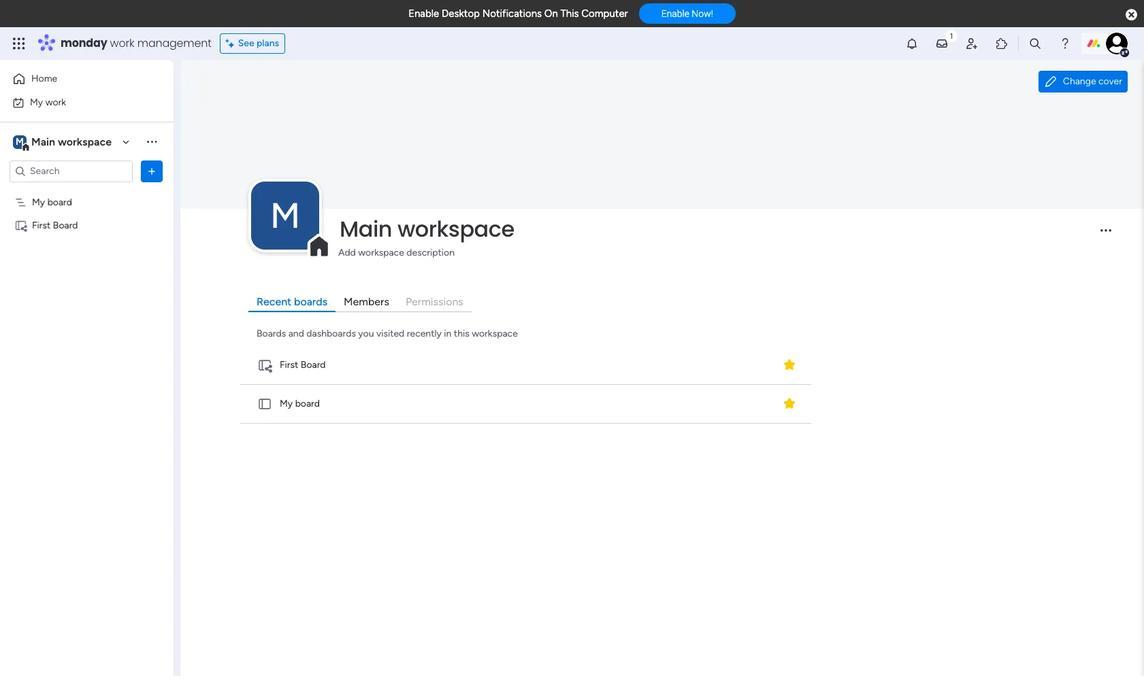 Task type: describe. For each thing, give the bounding box(es) containing it.
desktop
[[442, 7, 480, 20]]

enable for enable now!
[[662, 8, 690, 19]]

main inside workspace selection element
[[31, 135, 55, 148]]

plans
[[257, 37, 279, 49]]

notifications
[[482, 7, 542, 20]]

my inside quick search results 'list box'
[[280, 398, 293, 410]]

description
[[407, 247, 455, 259]]

board for right shareable board image
[[301, 360, 326, 371]]

1 image
[[946, 28, 958, 43]]

recently
[[407, 328, 442, 340]]

0 horizontal spatial workspace image
[[13, 134, 27, 149]]

visited
[[376, 328, 405, 340]]

see plans button
[[220, 33, 285, 54]]

in
[[444, 328, 452, 340]]

on
[[545, 7, 558, 20]]

first board for shareable board image to the left
[[32, 220, 78, 231]]

invite members image
[[965, 37, 979, 50]]

my work
[[30, 96, 66, 108]]

first board link
[[237, 346, 814, 385]]

select product image
[[12, 37, 26, 50]]

v2 ellipsis image
[[1101, 230, 1112, 241]]

apps image
[[995, 37, 1009, 50]]

you
[[358, 328, 374, 340]]

0 horizontal spatial shareable board image
[[14, 219, 27, 232]]

monday
[[61, 35, 107, 51]]

help image
[[1059, 37, 1072, 50]]

home button
[[8, 68, 146, 90]]

1 vertical spatial workspace image
[[251, 182, 319, 250]]

work for my
[[45, 96, 66, 108]]

boards
[[294, 295, 328, 308]]

workspace options image
[[145, 135, 159, 149]]

cover
[[1099, 76, 1123, 87]]

my inside button
[[30, 96, 43, 108]]

members
[[344, 295, 389, 308]]

add workspace description
[[338, 247, 455, 259]]

board for shareable board image to the left
[[53, 220, 78, 231]]

m inside m popup button
[[270, 195, 300, 237]]

first for right shareable board image
[[280, 360, 298, 371]]

workspace up 'description'
[[398, 214, 515, 244]]

m inside workspace selection element
[[16, 136, 24, 147]]

1 horizontal spatial shareable board image
[[257, 358, 272, 373]]

home
[[31, 73, 57, 84]]

this
[[454, 328, 470, 340]]

monday work management
[[61, 35, 212, 51]]

my work button
[[8, 92, 146, 113]]

remove from favorites image
[[783, 397, 796, 411]]



Task type: locate. For each thing, give the bounding box(es) containing it.
main up add
[[340, 214, 392, 244]]

Search in workspace field
[[29, 163, 114, 179]]

my board link
[[237, 385, 814, 424]]

inbox image
[[936, 37, 949, 50]]

shareable board image
[[14, 219, 27, 232], [257, 358, 272, 373]]

my down the home
[[30, 96, 43, 108]]

board down and
[[301, 360, 326, 371]]

2 vertical spatial my
[[280, 398, 293, 410]]

enable left now!
[[662, 8, 690, 19]]

enable now!
[[662, 8, 713, 19]]

recent boards
[[257, 295, 328, 308]]

main workspace up 'description'
[[340, 214, 515, 244]]

0 vertical spatial shareable board image
[[14, 219, 27, 232]]

board inside quick search results 'list box'
[[295, 398, 320, 410]]

board
[[47, 196, 72, 208], [295, 398, 320, 410]]

1 horizontal spatial first
[[280, 360, 298, 371]]

boards
[[257, 328, 286, 340]]

main down my work at the top left
[[31, 135, 55, 148]]

boards and dashboards you visited recently in this workspace
[[257, 328, 518, 340]]

main
[[31, 135, 55, 148], [340, 214, 392, 244]]

and
[[288, 328, 304, 340]]

m button
[[251, 182, 319, 250]]

workspace right this
[[472, 328, 518, 340]]

main workspace up search in workspace "field"
[[31, 135, 112, 148]]

workspace image
[[13, 134, 27, 149], [251, 182, 319, 250]]

1 vertical spatial main workspace
[[340, 214, 515, 244]]

public board image
[[257, 397, 272, 412]]

0 vertical spatial main
[[31, 135, 55, 148]]

main workspace
[[31, 135, 112, 148], [340, 214, 515, 244]]

0 horizontal spatial first
[[32, 220, 51, 231]]

first board inside first board link
[[280, 360, 326, 371]]

1 vertical spatial m
[[270, 195, 300, 237]]

1 horizontal spatial work
[[110, 35, 135, 51]]

0 horizontal spatial my board
[[32, 196, 72, 208]]

jacob simon image
[[1106, 33, 1128, 54]]

enable for enable desktop notifications on this computer
[[409, 7, 439, 20]]

work inside button
[[45, 96, 66, 108]]

first
[[32, 220, 51, 231], [280, 360, 298, 371]]

0 vertical spatial board
[[47, 196, 72, 208]]

1 vertical spatial first board
[[280, 360, 326, 371]]

list box
[[0, 188, 174, 421]]

search everything image
[[1029, 37, 1042, 50]]

enable
[[409, 7, 439, 20], [662, 8, 690, 19]]

workspace up search in workspace "field"
[[58, 135, 112, 148]]

0 vertical spatial my
[[30, 96, 43, 108]]

my board
[[32, 196, 72, 208], [280, 398, 320, 410]]

1 vertical spatial first
[[280, 360, 298, 371]]

recent
[[257, 295, 291, 308]]

workspace right add
[[358, 247, 404, 259]]

Main workspace field
[[336, 214, 1089, 244]]

1 vertical spatial shareable board image
[[257, 358, 272, 373]]

computer
[[582, 7, 628, 20]]

permissions
[[406, 295, 464, 308]]

work right monday
[[110, 35, 135, 51]]

work
[[110, 35, 135, 51], [45, 96, 66, 108]]

0 vertical spatial my board
[[32, 196, 72, 208]]

0 vertical spatial main workspace
[[31, 135, 112, 148]]

work down the home
[[45, 96, 66, 108]]

0 horizontal spatial main workspace
[[31, 135, 112, 148]]

0 horizontal spatial work
[[45, 96, 66, 108]]

enable left the desktop
[[409, 7, 439, 20]]

my board inside quick search results 'list box'
[[280, 398, 320, 410]]

board
[[53, 220, 78, 231], [301, 360, 326, 371]]

1 vertical spatial board
[[301, 360, 326, 371]]

0 vertical spatial m
[[16, 136, 24, 147]]

remove from favorites image
[[783, 358, 796, 372]]

main workspace inside workspace selection element
[[31, 135, 112, 148]]

management
[[137, 35, 212, 51]]

option
[[0, 190, 174, 193]]

0 vertical spatial workspace image
[[13, 134, 27, 149]]

first board for right shareable board image
[[280, 360, 326, 371]]

board right public board icon
[[295, 398, 320, 410]]

0 horizontal spatial board
[[47, 196, 72, 208]]

1 horizontal spatial workspace image
[[251, 182, 319, 250]]

1 horizontal spatial my board
[[280, 398, 320, 410]]

board down search in workspace "field"
[[47, 196, 72, 208]]

0 vertical spatial first
[[32, 220, 51, 231]]

change cover
[[1063, 76, 1123, 87]]

first board down search in workspace "field"
[[32, 220, 78, 231]]

notifications image
[[906, 37, 919, 50]]

enable desktop notifications on this computer
[[409, 7, 628, 20]]

0 horizontal spatial m
[[16, 136, 24, 147]]

see plans
[[238, 37, 279, 49]]

work for monday
[[110, 35, 135, 51]]

1 vertical spatial main
[[340, 214, 392, 244]]

0 horizontal spatial first board
[[32, 220, 78, 231]]

1 horizontal spatial main workspace
[[340, 214, 515, 244]]

my
[[30, 96, 43, 108], [32, 196, 45, 208], [280, 398, 293, 410]]

dashboards
[[307, 328, 356, 340]]

first inside quick search results 'list box'
[[280, 360, 298, 371]]

first board down and
[[280, 360, 326, 371]]

my board down search in workspace "field"
[[32, 196, 72, 208]]

1 horizontal spatial main
[[340, 214, 392, 244]]

0 horizontal spatial main
[[31, 135, 55, 148]]

1 vertical spatial my board
[[280, 398, 320, 410]]

dapulse close image
[[1126, 8, 1138, 22]]

board down search in workspace "field"
[[53, 220, 78, 231]]

1 vertical spatial board
[[295, 398, 320, 410]]

0 vertical spatial board
[[53, 220, 78, 231]]

0 vertical spatial work
[[110, 35, 135, 51]]

1 horizontal spatial board
[[295, 398, 320, 410]]

first for shareable board image to the left
[[32, 220, 51, 231]]

workspace selection element
[[13, 134, 114, 151]]

m
[[16, 136, 24, 147], [270, 195, 300, 237]]

1 horizontal spatial enable
[[662, 8, 690, 19]]

board inside quick search results 'list box'
[[301, 360, 326, 371]]

0 horizontal spatial enable
[[409, 7, 439, 20]]

1 vertical spatial work
[[45, 96, 66, 108]]

change
[[1063, 76, 1097, 87]]

see
[[238, 37, 254, 49]]

0 horizontal spatial board
[[53, 220, 78, 231]]

board inside list box
[[53, 220, 78, 231]]

options image
[[145, 164, 159, 178]]

change cover button
[[1039, 71, 1128, 93]]

1 horizontal spatial board
[[301, 360, 326, 371]]

quick search results list box
[[237, 346, 815, 424]]

my right public board icon
[[280, 398, 293, 410]]

list box containing my board
[[0, 188, 174, 421]]

first board
[[32, 220, 78, 231], [280, 360, 326, 371]]

first down and
[[280, 360, 298, 371]]

enable now! button
[[639, 4, 736, 24]]

first down search in workspace "field"
[[32, 220, 51, 231]]

enable inside button
[[662, 8, 690, 19]]

0 vertical spatial first board
[[32, 220, 78, 231]]

my board right public board icon
[[280, 398, 320, 410]]

1 vertical spatial my
[[32, 196, 45, 208]]

1 horizontal spatial first board
[[280, 360, 326, 371]]

add
[[338, 247, 356, 259]]

workspace
[[58, 135, 112, 148], [398, 214, 515, 244], [358, 247, 404, 259], [472, 328, 518, 340]]

now!
[[692, 8, 713, 19]]

1 horizontal spatial m
[[270, 195, 300, 237]]

my down search in workspace "field"
[[32, 196, 45, 208]]

this
[[561, 7, 579, 20]]



Task type: vqa. For each thing, say whether or not it's contained in the screenshot.
the topmost more
no



